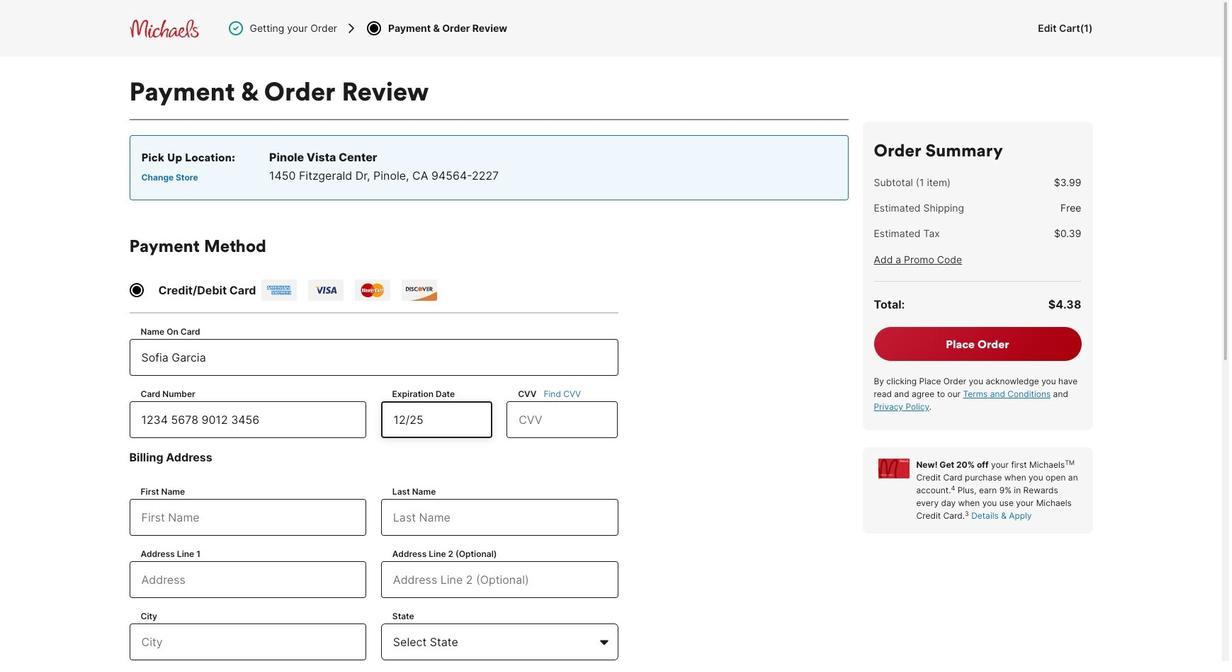 Task type: locate. For each thing, give the bounding box(es) containing it.
City text field
[[129, 624, 366, 661]]

plcc card logo image
[[878, 459, 909, 479]]



Task type: describe. For each thing, give the bounding box(es) containing it.
Card Number text field
[[129, 402, 366, 439]]

CVV text field
[[507, 402, 618, 439]]

Expiration Date text field
[[381, 402, 492, 439]]

Address Line 2 text field
[[381, 562, 618, 599]]

Last Name text field
[[381, 499, 618, 536]]

First Name text field
[[129, 499, 366, 536]]

tabler image
[[366, 20, 383, 37]]

Name on Card text field
[[129, 339, 618, 376]]

Address text field
[[129, 562, 366, 599]]



Task type: vqa. For each thing, say whether or not it's contained in the screenshot.
Expiration Date text field
yes



